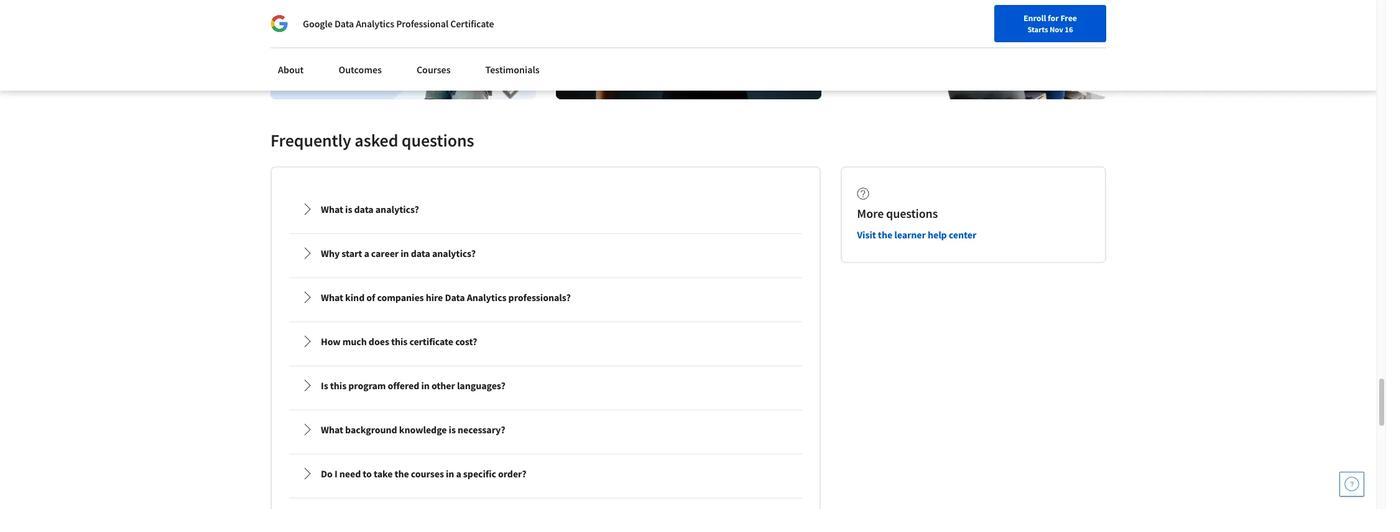 Task type: locate. For each thing, give the bounding box(es) containing it.
0 horizontal spatial a
[[364, 248, 369, 260]]

0 horizontal spatial analytics
[[356, 17, 394, 30]]

data right hire
[[445, 292, 465, 304]]

what kind of companies hire data analytics professionals? button
[[291, 281, 801, 316]]

help
[[928, 229, 947, 242]]

this right is on the left
[[330, 380, 347, 393]]

visit the learner help center
[[857, 229, 976, 242]]

google data analytics professional certificate
[[303, 17, 494, 30]]

1 vertical spatial data
[[411, 248, 430, 260]]

0 vertical spatial this
[[391, 336, 408, 348]]

is inside the what background knowledge is necessary? dropdown button
[[449, 424, 456, 437]]

career
[[1086, 39, 1110, 50]]

1 vertical spatial questions
[[886, 206, 938, 222]]

the
[[878, 229, 893, 242], [395, 469, 409, 481]]

data right career
[[411, 248, 430, 260]]

is this program offered in other languages?
[[321, 380, 505, 393]]

1 horizontal spatial data
[[411, 248, 430, 260]]

1 horizontal spatial analytics?
[[432, 248, 476, 260]]

1 vertical spatial is
[[449, 424, 456, 437]]

in for data
[[401, 248, 409, 260]]

what
[[321, 204, 343, 216], [321, 292, 343, 304], [321, 424, 343, 437]]

is up start
[[345, 204, 352, 216]]

is this program offered in other languages? button
[[291, 369, 801, 404]]

0 vertical spatial data
[[354, 204, 374, 216]]

1 vertical spatial data
[[445, 292, 465, 304]]

do i need to take the courses in a specific order?
[[321, 469, 527, 481]]

2 horizontal spatial in
[[446, 469, 454, 481]]

what left background
[[321, 424, 343, 437]]

is
[[321, 380, 328, 393]]

1 vertical spatial a
[[456, 469, 461, 481]]

0 vertical spatial analytics
[[356, 17, 394, 30]]

1 vertical spatial the
[[395, 469, 409, 481]]

2 what from the top
[[321, 292, 343, 304]]

the inside dropdown button
[[395, 469, 409, 481]]

list item
[[289, 500, 802, 510]]

the right take
[[395, 469, 409, 481]]

companies
[[377, 292, 424, 304]]

in right courses at left
[[446, 469, 454, 481]]

analytics inside dropdown button
[[467, 292, 507, 304]]

in right career
[[401, 248, 409, 260]]

career
[[371, 248, 399, 260]]

3 what from the top
[[321, 424, 343, 437]]

0 vertical spatial questions
[[402, 130, 474, 152]]

questions
[[402, 130, 474, 152], [886, 206, 938, 222]]

data
[[354, 204, 374, 216], [411, 248, 430, 260]]

courses link
[[409, 56, 458, 83]]

why start a career in data analytics? button
[[291, 237, 801, 271]]

1 horizontal spatial data
[[445, 292, 465, 304]]

learner
[[894, 229, 926, 242]]

more questions
[[857, 206, 938, 222]]

1 horizontal spatial questions
[[886, 206, 938, 222]]

center
[[949, 229, 976, 242]]

background
[[345, 424, 397, 437]]

is
[[345, 204, 352, 216], [449, 424, 456, 437]]

in left other
[[421, 380, 430, 393]]

how much does this certificate cost? button
[[291, 325, 801, 360]]

help center image
[[1345, 478, 1359, 493]]

what for what is data analytics?
[[321, 204, 343, 216]]

what is data analytics? button
[[291, 192, 801, 227]]

1 horizontal spatial in
[[421, 380, 430, 393]]

0 vertical spatial analytics?
[[375, 204, 419, 216]]

data up start
[[354, 204, 374, 216]]

1 horizontal spatial this
[[391, 336, 408, 348]]

how
[[321, 336, 341, 348]]

16
[[1065, 24, 1073, 34]]

to
[[363, 469, 372, 481]]

outcomes link
[[331, 56, 389, 83]]

what background knowledge is necessary?
[[321, 424, 505, 437]]

analytics?
[[375, 204, 419, 216], [432, 248, 476, 260]]

of
[[366, 292, 375, 304]]

0 vertical spatial in
[[401, 248, 409, 260]]

a right start
[[364, 248, 369, 260]]

analytics
[[356, 17, 394, 30], [467, 292, 507, 304]]

1 vertical spatial this
[[330, 380, 347, 393]]

2 vertical spatial in
[[446, 469, 454, 481]]

a
[[364, 248, 369, 260], [456, 469, 461, 481]]

certificate
[[450, 17, 494, 30]]

how much does this certificate cost?
[[321, 336, 477, 348]]

asked
[[355, 130, 398, 152]]

what left kind
[[321, 292, 343, 304]]

about link
[[271, 56, 311, 83]]

is left necessary?
[[449, 424, 456, 437]]

analytics? up 'what kind of companies hire data analytics professionals?'
[[432, 248, 476, 260]]

0 horizontal spatial analytics?
[[375, 204, 419, 216]]

a left specific
[[456, 469, 461, 481]]

what up why
[[321, 204, 343, 216]]

data right google on the top
[[335, 17, 354, 30]]

0 vertical spatial is
[[345, 204, 352, 216]]

offered
[[388, 380, 419, 393]]

analytics? up why start a career in data analytics?
[[375, 204, 419, 216]]

certificate
[[409, 336, 453, 348]]

need
[[339, 469, 361, 481]]

about
[[278, 63, 304, 76]]

0 horizontal spatial is
[[345, 204, 352, 216]]

courses
[[411, 469, 444, 481]]

list
[[287, 188, 805, 510]]

analytics left "professional"
[[356, 17, 394, 30]]

professional
[[396, 17, 448, 30]]

questions right asked
[[402, 130, 474, 152]]

data
[[335, 17, 354, 30], [445, 292, 465, 304]]

1 vertical spatial analytics?
[[432, 248, 476, 260]]

why
[[321, 248, 340, 260]]

1 what from the top
[[321, 204, 343, 216]]

1 vertical spatial in
[[421, 380, 430, 393]]

1 horizontal spatial analytics
[[467, 292, 507, 304]]

None search field
[[177, 33, 476, 58]]

0 horizontal spatial in
[[401, 248, 409, 260]]

the right visit in the right of the page
[[878, 229, 893, 242]]

governments
[[284, 6, 340, 19]]

hire
[[426, 292, 443, 304]]

do
[[321, 469, 333, 481]]

0 horizontal spatial data
[[335, 17, 354, 30]]

google
[[303, 17, 333, 30]]

1 horizontal spatial is
[[449, 424, 456, 437]]

1 vertical spatial analytics
[[467, 292, 507, 304]]

2 vertical spatial what
[[321, 424, 343, 437]]

start
[[342, 248, 362, 260]]

what for what kind of companies hire data analytics professionals?
[[321, 292, 343, 304]]

what for what background knowledge is necessary?
[[321, 424, 343, 437]]

questions up learner
[[886, 206, 938, 222]]

specific
[[463, 469, 496, 481]]

in for other
[[421, 380, 430, 393]]

for governments
[[268, 6, 340, 19]]

1 horizontal spatial the
[[878, 229, 893, 242]]

0 vertical spatial what
[[321, 204, 343, 216]]

this
[[391, 336, 408, 348], [330, 380, 347, 393]]

analytics up cost?
[[467, 292, 507, 304]]

1 vertical spatial what
[[321, 292, 343, 304]]

your
[[1049, 39, 1066, 50]]

0 horizontal spatial the
[[395, 469, 409, 481]]

this right does
[[391, 336, 408, 348]]

courses
[[417, 63, 451, 76]]

in
[[401, 248, 409, 260], [421, 380, 430, 393], [446, 469, 454, 481]]



Task type: vqa. For each thing, say whether or not it's contained in the screenshot.
necessary?
yes



Task type: describe. For each thing, give the bounding box(es) containing it.
nov
[[1050, 24, 1063, 34]]

0 horizontal spatial data
[[354, 204, 374, 216]]

find your new career link
[[1025, 37, 1116, 53]]

i
[[335, 469, 337, 481]]

1 horizontal spatial a
[[456, 469, 461, 481]]

does
[[369, 336, 389, 348]]

much
[[343, 336, 367, 348]]

more
[[857, 206, 884, 222]]

what background knowledge is necessary? button
[[291, 413, 801, 448]]

data inside dropdown button
[[445, 292, 465, 304]]

google image
[[271, 15, 288, 32]]

list item inside list
[[289, 500, 802, 510]]

testimonials link
[[478, 56, 547, 83]]

take
[[374, 469, 393, 481]]

starts
[[1028, 24, 1048, 34]]

0 horizontal spatial this
[[330, 380, 347, 393]]

do i need to take the courses in a specific order? button
[[291, 457, 801, 492]]

cost?
[[455, 336, 477, 348]]

necessary?
[[458, 424, 505, 437]]

languages?
[[457, 380, 505, 393]]

program
[[348, 380, 386, 393]]

free
[[1061, 12, 1077, 24]]

professionals?
[[508, 292, 571, 304]]

0 vertical spatial a
[[364, 248, 369, 260]]

list containing what is data analytics?
[[287, 188, 805, 510]]

testimonials
[[485, 63, 540, 76]]

enroll
[[1024, 12, 1046, 24]]

frequently asked questions
[[271, 130, 474, 152]]

for
[[268, 6, 282, 19]]

0 vertical spatial the
[[878, 229, 893, 242]]

0 horizontal spatial questions
[[402, 130, 474, 152]]

why start a career in data analytics?
[[321, 248, 476, 260]]

enroll for free starts nov 16
[[1024, 12, 1077, 34]]

frequently
[[271, 130, 351, 152]]

what is data analytics?
[[321, 204, 419, 216]]

find your new career
[[1032, 39, 1110, 50]]

outcomes
[[339, 63, 382, 76]]

visit
[[857, 229, 876, 242]]

order?
[[498, 469, 527, 481]]

other
[[432, 380, 455, 393]]

for
[[1048, 12, 1059, 24]]

kind
[[345, 292, 365, 304]]

knowledge
[[399, 424, 447, 437]]

what kind of companies hire data analytics professionals?
[[321, 292, 571, 304]]

visit the learner help center link
[[857, 229, 976, 242]]

is inside what is data analytics? dropdown button
[[345, 204, 352, 216]]

find
[[1032, 39, 1048, 50]]

new
[[1068, 39, 1084, 50]]

0 vertical spatial data
[[335, 17, 354, 30]]



